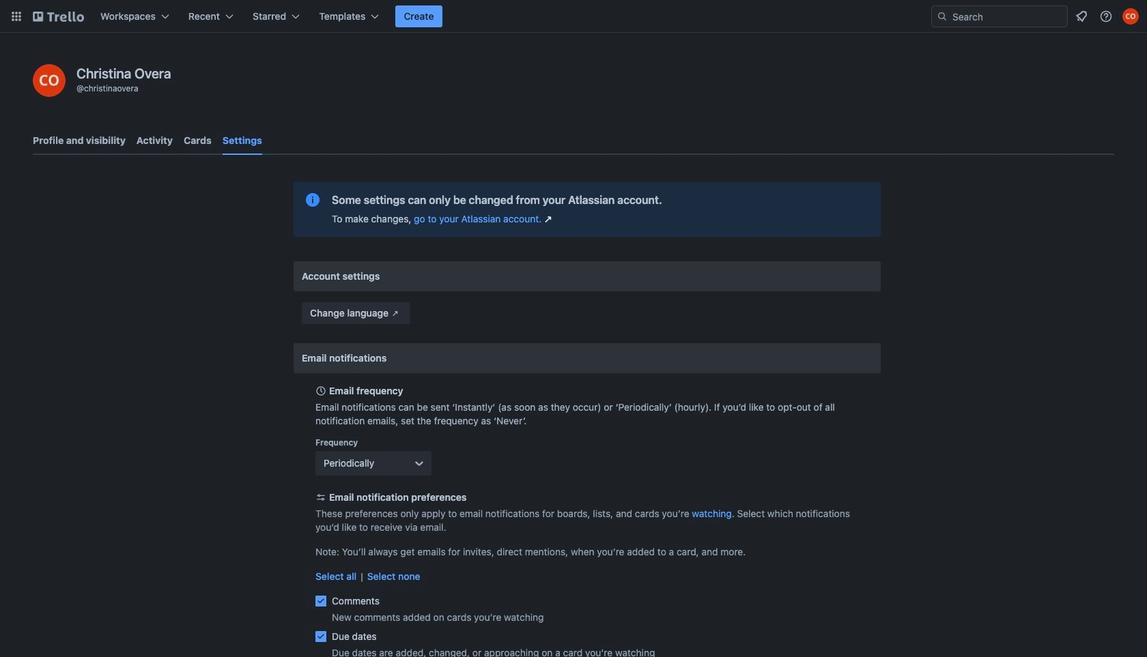 Task type: vqa. For each thing, say whether or not it's contained in the screenshot.
Christina Overa (christinaovera) "image" within the Primary ELEMENT
yes



Task type: locate. For each thing, give the bounding box(es) containing it.
back to home image
[[33, 5, 84, 27]]

sm image
[[389, 307, 402, 320]]

0 notifications image
[[1074, 8, 1090, 25]]

1 horizontal spatial christina overa (christinaovera) image
[[1123, 8, 1139, 25]]

0 vertical spatial christina overa (christinaovera) image
[[1123, 8, 1139, 25]]

christina overa (christinaovera) image down back to home image
[[33, 64, 66, 97]]

open information menu image
[[1100, 10, 1113, 23]]

christina overa (christinaovera) image right open information menu 'image'
[[1123, 8, 1139, 25]]

Search field
[[948, 7, 1068, 26]]

christina overa (christinaovera) image
[[1123, 8, 1139, 25], [33, 64, 66, 97]]

1 vertical spatial christina overa (christinaovera) image
[[33, 64, 66, 97]]

0 horizontal spatial christina overa (christinaovera) image
[[33, 64, 66, 97]]

search image
[[937, 11, 948, 22]]



Task type: describe. For each thing, give the bounding box(es) containing it.
christina overa (christinaovera) image inside primary element
[[1123, 8, 1139, 25]]

primary element
[[0, 0, 1148, 33]]



